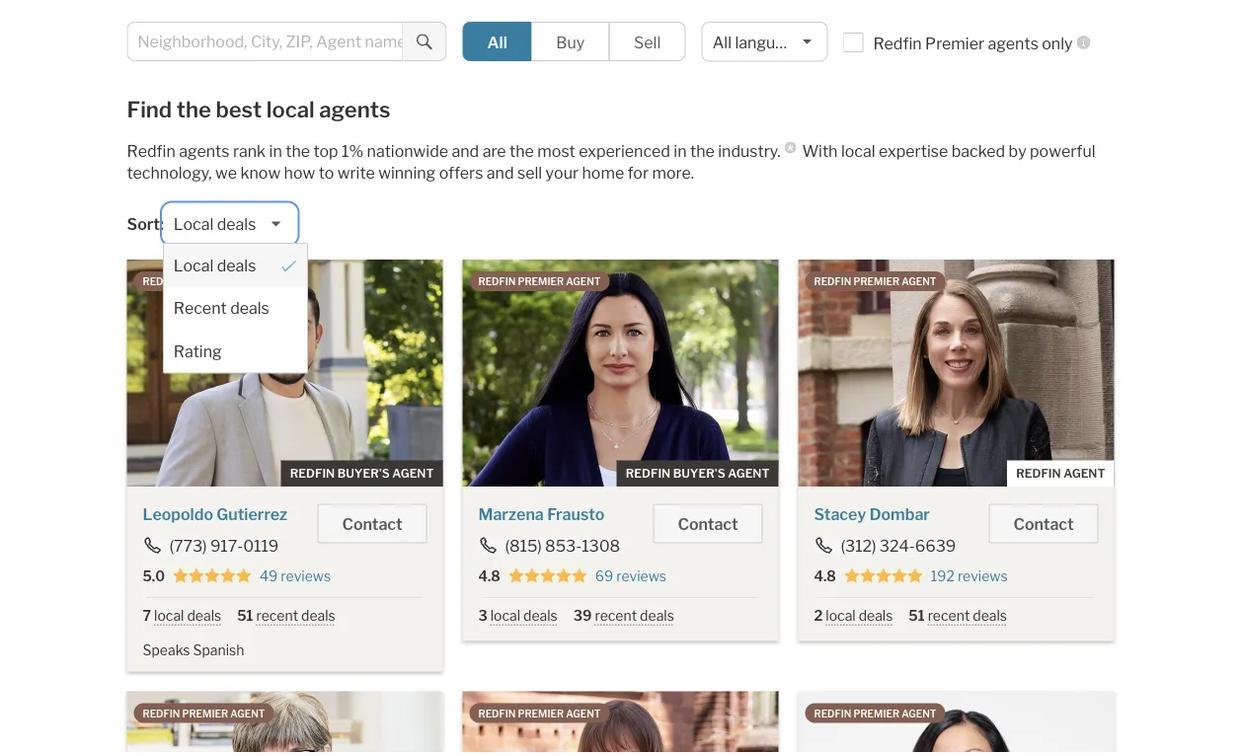 Task type: vqa. For each thing, say whether or not it's contained in the screenshot.
2 local deals in the right bottom of the page
yes



Task type: describe. For each thing, give the bounding box(es) containing it.
69
[[595, 569, 614, 585]]

for
[[628, 164, 649, 183]]

All radio
[[463, 22, 532, 61]]

(815) 853-1308
[[505, 537, 621, 556]]

Neighborhood, City, ZIP, Agent name search field
[[127, 22, 404, 61]]

redfin buyer's agent for leopoldo gutierrez
[[290, 467, 434, 481]]

51 for 917-
[[237, 608, 253, 624]]

photo of nancy huetteman image
[[127, 692, 443, 754]]

deals right 2
[[859, 608, 893, 624]]

deals down 49 reviews on the left bottom of page
[[301, 608, 336, 624]]

rating
[[174, 342, 222, 361]]

51 for 324-
[[909, 608, 925, 624]]

reviews for (312) 324-6639
[[958, 569, 1008, 585]]

local right 'best'
[[267, 96, 315, 123]]

stacey
[[815, 505, 867, 525]]

gutierrez
[[217, 505, 288, 525]]

sell
[[634, 33, 661, 52]]

recent for (773) 917-0119
[[256, 608, 298, 624]]

marzena
[[479, 505, 544, 525]]

local inside with local expertise backed by powerful technology, we know how to write winning offers and sell your home for more.
[[842, 142, 876, 161]]

the up how
[[286, 142, 310, 161]]

dialog containing local deals
[[163, 243, 308, 374]]

5.0
[[143, 569, 165, 585]]

with local expertise backed by powerful technology, we know how to write winning offers and sell your home for more.
[[127, 142, 1096, 183]]

marzena frausto
[[479, 505, 605, 525]]

recent for (815) 853-1308
[[595, 608, 637, 624]]

49
[[260, 569, 278, 585]]

reviews for (815) 853-1308
[[617, 569, 667, 585]]

39 recent deals
[[574, 608, 675, 624]]

powerful
[[1030, 142, 1096, 161]]

stacey dombar link
[[815, 505, 931, 525]]

(312)
[[841, 537, 877, 556]]

find the best local agents
[[127, 96, 391, 123]]

nationwide
[[367, 142, 449, 161]]

stacey dombar
[[815, 505, 931, 525]]

sort:
[[127, 214, 164, 234]]

3 local deals
[[479, 608, 558, 624]]

submit search image
[[417, 34, 433, 50]]

home
[[582, 164, 625, 183]]

frausto
[[547, 505, 605, 525]]

local for stacey dombar
[[826, 608, 856, 624]]

0119
[[243, 537, 279, 556]]

7
[[143, 608, 151, 624]]

marzena frausto link
[[479, 505, 605, 525]]

are
[[483, 142, 506, 161]]

expertise
[[879, 142, 949, 161]]

the up more.
[[691, 142, 715, 161]]

192
[[931, 569, 955, 585]]

redfin buyer's agent for marzena frausto
[[626, 467, 770, 481]]

all languages
[[713, 33, 811, 52]]

redfin agent
[[1017, 467, 1106, 481]]

0 vertical spatial agents
[[988, 34, 1039, 53]]

dombar
[[870, 505, 931, 525]]

speaks spanish
[[143, 642, 244, 659]]

buyer's for marzena frausto
[[673, 467, 726, 481]]

find
[[127, 96, 172, 123]]

(815) 853-1308 button
[[479, 537, 622, 556]]

most
[[538, 142, 576, 161]]

rating 5.0 out of 5 element
[[173, 568, 252, 586]]

we
[[215, 164, 237, 183]]

Sell radio
[[609, 22, 686, 61]]

languages
[[735, 33, 811, 52]]

192 reviews
[[931, 569, 1008, 585]]

best
[[216, 96, 262, 123]]

buyer's for leopoldo gutierrez
[[338, 467, 390, 481]]

3
[[479, 608, 488, 624]]

(815)
[[505, 537, 542, 556]]

offers
[[439, 164, 484, 183]]

experienced
[[579, 142, 671, 161]]

local for leopoldo gutierrez
[[154, 608, 184, 624]]

2 in from the left
[[674, 142, 687, 161]]

disclaimer image
[[785, 142, 797, 154]]

7 local deals
[[143, 608, 221, 624]]

write
[[338, 164, 375, 183]]

recent for (312) 324-6639
[[928, 608, 970, 624]]

buy
[[556, 33, 585, 52]]

photo of layching quek image
[[799, 692, 1115, 754]]

the up sell
[[510, 142, 534, 161]]

local for marzena frausto
[[491, 608, 521, 624]]

local deals element
[[164, 244, 307, 287]]

(312) 324-6639
[[841, 537, 957, 556]]



Task type: locate. For each thing, give the bounding box(es) containing it.
0 horizontal spatial contact
[[342, 515, 403, 534]]

1 horizontal spatial in
[[674, 142, 687, 161]]

4.8 for (815)
[[479, 569, 501, 585]]

0 horizontal spatial 51
[[237, 608, 253, 624]]

2 rating 4.8 out of 5 element from the left
[[844, 568, 923, 586]]

1 buyer's from the left
[[338, 467, 390, 481]]

2 horizontal spatial recent
[[928, 608, 970, 624]]

contact button for (773) 917-0119
[[318, 504, 427, 544]]

(773)
[[169, 537, 207, 556]]

51 right 2 local deals
[[909, 608, 925, 624]]

1 horizontal spatial all
[[713, 33, 732, 52]]

and down are
[[487, 164, 514, 183]]

1%
[[342, 142, 364, 161]]

(773) 917-0119 button
[[143, 537, 280, 556]]

0 vertical spatial and
[[452, 142, 479, 161]]

recent down 49 at the bottom of page
[[256, 608, 298, 624]]

rating 4.8 out of 5 element down (312) 324-6639 button
[[844, 568, 923, 586]]

1 51 recent deals from the left
[[237, 608, 336, 624]]

deals down local deals element
[[230, 299, 270, 318]]

1 local from the top
[[174, 215, 214, 234]]

recent
[[256, 608, 298, 624], [595, 608, 637, 624], [928, 608, 970, 624]]

backed
[[952, 142, 1006, 161]]

51 recent deals for (773) 917-0119
[[237, 608, 336, 624]]

leopoldo gutierrez link
[[143, 505, 288, 525]]

leopoldo gutierrez
[[143, 505, 288, 525]]

2 horizontal spatial agents
[[988, 34, 1039, 53]]

dialog
[[163, 243, 308, 374]]

3 reviews from the left
[[958, 569, 1008, 585]]

3 recent from the left
[[928, 608, 970, 624]]

51 recent deals down 49 reviews on the left bottom of page
[[237, 608, 336, 624]]

agents up we
[[179, 142, 230, 161]]

all left languages
[[713, 33, 732, 52]]

1 horizontal spatial 4.8
[[815, 569, 837, 585]]

853-
[[545, 537, 582, 556]]

2 all from the left
[[713, 33, 732, 52]]

1 horizontal spatial contact
[[678, 515, 738, 534]]

2 recent from the left
[[595, 608, 637, 624]]

only
[[1043, 34, 1073, 53]]

in
[[269, 142, 282, 161], [674, 142, 687, 161]]

2 horizontal spatial contact button
[[990, 504, 1099, 544]]

reviews right 49 at the bottom of page
[[281, 569, 331, 585]]

deals
[[217, 215, 256, 234], [217, 256, 256, 275], [230, 299, 270, 318], [187, 608, 221, 624], [301, 608, 336, 624], [524, 608, 558, 624], [640, 608, 675, 624], [859, 608, 893, 624], [973, 608, 1008, 624]]

your
[[546, 164, 579, 183]]

how
[[284, 164, 315, 183]]

and
[[452, 142, 479, 161], [487, 164, 514, 183]]

redfin for redfin agents rank in the top 1% nationwide and are the most experienced in the industry.
[[127, 142, 176, 161]]

1 51 from the left
[[237, 608, 253, 624]]

all right submit search "image"
[[488, 33, 508, 52]]

1 horizontal spatial redfin
[[874, 34, 922, 53]]

sell
[[518, 164, 543, 183]]

0 horizontal spatial contact button
[[318, 504, 427, 544]]

local deals up recent deals
[[174, 256, 256, 275]]

local right 3
[[491, 608, 521, 624]]

Buy radio
[[531, 22, 610, 61]]

2 51 recent deals from the left
[[909, 608, 1008, 624]]

deals down '192 reviews'
[[973, 608, 1008, 624]]

the
[[177, 96, 211, 123], [286, 142, 310, 161], [510, 142, 534, 161], [691, 142, 715, 161]]

redfin up technology,
[[127, 142, 176, 161]]

photo of stacey dombar image
[[799, 260, 1115, 487]]

2 local deals from the top
[[174, 256, 256, 275]]

technology,
[[127, 164, 212, 183]]

4.8 up 2
[[815, 569, 837, 585]]

and up offers
[[452, 142, 479, 161]]

1 recent from the left
[[256, 608, 298, 624]]

0 horizontal spatial agents
[[179, 142, 230, 161]]

1 reviews from the left
[[281, 569, 331, 585]]

0 vertical spatial local
[[174, 215, 214, 234]]

deals down 69 reviews on the bottom of page
[[640, 608, 675, 624]]

recent down 192
[[928, 608, 970, 624]]

1308
[[582, 537, 621, 556]]

deals left 39
[[524, 608, 558, 624]]

0 horizontal spatial 51 recent deals
[[237, 608, 336, 624]]

local right sort: at the left
[[174, 215, 214, 234]]

1 horizontal spatial recent
[[595, 608, 637, 624]]

redfin premier agents only
[[874, 34, 1073, 53]]

1 in from the left
[[269, 142, 282, 161]]

rating 4.8 out of 5 element
[[509, 568, 588, 586], [844, 568, 923, 586]]

redfin
[[874, 34, 922, 53], [127, 142, 176, 161]]

1 horizontal spatial agents
[[319, 96, 391, 123]]

2 contact button from the left
[[654, 504, 763, 544]]

local up recent
[[174, 256, 214, 275]]

2 horizontal spatial contact
[[1014, 515, 1074, 534]]

0 horizontal spatial recent
[[256, 608, 298, 624]]

reviews right 192
[[958, 569, 1008, 585]]

0 horizontal spatial and
[[452, 142, 479, 161]]

contact button for (312) 324-6639
[[990, 504, 1099, 544]]

1 vertical spatial redfin
[[127, 142, 176, 161]]

1 vertical spatial local
[[174, 256, 214, 275]]

51 recent deals
[[237, 608, 336, 624], [909, 608, 1008, 624]]

spanish
[[193, 642, 244, 659]]

(312) 324-6639 button
[[815, 537, 958, 556]]

list box containing local deals
[[163, 205, 308, 374]]

1 horizontal spatial reviews
[[617, 569, 667, 585]]

option group containing all
[[463, 22, 686, 61]]

contact button up 69 reviews on the bottom of page
[[654, 504, 763, 544]]

rating 4.8 out of 5 element down (815) 853-1308 button
[[509, 568, 588, 586]]

and inside with local expertise backed by powerful technology, we know how to write winning offers and sell your home for more.
[[487, 164, 514, 183]]

0 horizontal spatial reviews
[[281, 569, 331, 585]]

reviews right 69
[[617, 569, 667, 585]]

1 horizontal spatial rating 4.8 out of 5 element
[[844, 568, 923, 586]]

agents up 1%
[[319, 96, 391, 123]]

recent
[[174, 299, 227, 318]]

deals up speaks spanish
[[187, 608, 221, 624]]

1 horizontal spatial redfin buyer's agent
[[626, 467, 770, 481]]

photo of leopoldo gutierrez image
[[127, 260, 443, 487]]

reviews
[[281, 569, 331, 585], [617, 569, 667, 585], [958, 569, 1008, 585]]

51 recent deals down '192 reviews'
[[909, 608, 1008, 624]]

top
[[314, 142, 338, 161]]

contact button up 49 reviews on the left bottom of page
[[318, 504, 427, 544]]

recent deals
[[174, 299, 270, 318]]

redfin agents rank in the top 1% nationwide and are the most experienced in the industry.
[[127, 142, 781, 161]]

2 contact from the left
[[678, 515, 738, 534]]

leopoldo
[[143, 505, 213, 525]]

winning
[[379, 164, 436, 183]]

photo of danielle inendino image
[[463, 692, 779, 754]]

agents
[[988, 34, 1039, 53], [319, 96, 391, 123], [179, 142, 230, 161]]

1 horizontal spatial buyer's
[[673, 467, 726, 481]]

redfin
[[143, 276, 180, 288], [479, 276, 516, 288], [815, 276, 852, 288], [290, 467, 335, 481], [626, 467, 671, 481], [1017, 467, 1062, 481], [143, 708, 180, 720], [479, 708, 516, 720], [815, 708, 852, 720]]

0 vertical spatial local deals
[[174, 215, 256, 234]]

1 contact from the left
[[342, 515, 403, 534]]

all inside "option"
[[488, 33, 508, 52]]

local
[[267, 96, 315, 123], [842, 142, 876, 161], [154, 608, 184, 624], [491, 608, 521, 624], [826, 608, 856, 624]]

option group
[[463, 22, 686, 61]]

2 local from the top
[[174, 256, 214, 275]]

4.8 for (312)
[[815, 569, 837, 585]]

know
[[241, 164, 281, 183]]

51 up spanish
[[237, 608, 253, 624]]

in right rank
[[269, 142, 282, 161]]

redfin premier agent
[[143, 276, 265, 288], [479, 276, 601, 288], [815, 276, 937, 288], [143, 708, 265, 720], [479, 708, 601, 720], [815, 708, 937, 720]]

1 all from the left
[[488, 33, 508, 52]]

2 redfin buyer's agent from the left
[[626, 467, 770, 481]]

rank
[[233, 142, 266, 161]]

by
[[1009, 142, 1027, 161]]

69 reviews
[[595, 569, 667, 585]]

reviews for (773) 917-0119
[[281, 569, 331, 585]]

local deals up local deals element
[[174, 215, 256, 234]]

contact for 0119
[[342, 515, 403, 534]]

contact button
[[318, 504, 427, 544], [654, 504, 763, 544], [990, 504, 1099, 544]]

4.8 up 3
[[479, 569, 501, 585]]

the right find
[[177, 96, 211, 123]]

1 horizontal spatial contact button
[[654, 504, 763, 544]]

49 reviews
[[260, 569, 331, 585]]

2 local deals
[[815, 608, 893, 624]]

0 horizontal spatial buyer's
[[338, 467, 390, 481]]

51
[[237, 608, 253, 624], [909, 608, 925, 624]]

to
[[319, 164, 334, 183]]

list box
[[163, 205, 308, 374]]

0 horizontal spatial redfin
[[127, 142, 176, 161]]

1 contact button from the left
[[318, 504, 427, 544]]

with
[[803, 142, 838, 161]]

1 4.8 from the left
[[479, 569, 501, 585]]

agents left only
[[988, 34, 1039, 53]]

redfin left the premier
[[874, 34, 922, 53]]

51 recent deals for (312) 324-6639
[[909, 608, 1008, 624]]

redfin buyer's agent
[[290, 467, 434, 481], [626, 467, 770, 481]]

rating 4.8 out of 5 element for 853-
[[509, 568, 588, 586]]

local right 2
[[826, 608, 856, 624]]

1 redfin buyer's agent from the left
[[290, 467, 434, 481]]

917-
[[210, 537, 243, 556]]

39
[[574, 608, 592, 624]]

0 horizontal spatial redfin buyer's agent
[[290, 467, 434, 481]]

1 horizontal spatial 51
[[909, 608, 925, 624]]

(773) 917-0119
[[169, 537, 279, 556]]

1 rating 4.8 out of 5 element from the left
[[509, 568, 588, 586]]

6639
[[916, 537, 957, 556]]

0 vertical spatial redfin
[[874, 34, 922, 53]]

photo of marzena frausto image
[[463, 260, 779, 487]]

premier
[[926, 34, 985, 53]]

2 vertical spatial agents
[[179, 142, 230, 161]]

rating 4.8 out of 5 element for 324-
[[844, 568, 923, 586]]

agent
[[230, 276, 265, 288], [566, 276, 601, 288], [902, 276, 937, 288], [392, 467, 434, 481], [728, 467, 770, 481], [1064, 467, 1106, 481], [230, 708, 265, 720], [566, 708, 601, 720], [902, 708, 937, 720]]

contact button for (815) 853-1308
[[654, 504, 763, 544]]

deals up recent deals
[[217, 256, 256, 275]]

all
[[488, 33, 508, 52], [713, 33, 732, 52]]

0 horizontal spatial all
[[488, 33, 508, 52]]

buyer's
[[338, 467, 390, 481], [673, 467, 726, 481]]

2 4.8 from the left
[[815, 569, 837, 585]]

2 buyer's from the left
[[673, 467, 726, 481]]

2
[[815, 608, 823, 624]]

industry.
[[718, 142, 781, 161]]

contact for 6639
[[1014, 515, 1074, 534]]

speaks
[[143, 642, 190, 659]]

contact for 1308
[[678, 515, 738, 534]]

3 contact button from the left
[[990, 504, 1099, 544]]

1 horizontal spatial 51 recent deals
[[909, 608, 1008, 624]]

more.
[[653, 164, 695, 183]]

redfin for redfin premier agents only
[[874, 34, 922, 53]]

1 vertical spatial local deals
[[174, 256, 256, 275]]

local
[[174, 215, 214, 234], [174, 256, 214, 275]]

0 horizontal spatial rating 4.8 out of 5 element
[[509, 568, 588, 586]]

contact button down "redfin agent"
[[990, 504, 1099, 544]]

0 horizontal spatial in
[[269, 142, 282, 161]]

3 contact from the left
[[1014, 515, 1074, 534]]

324-
[[880, 537, 916, 556]]

1 horizontal spatial and
[[487, 164, 514, 183]]

contact
[[342, 515, 403, 534], [678, 515, 738, 534], [1014, 515, 1074, 534]]

all for all languages
[[713, 33, 732, 52]]

1 vertical spatial agents
[[319, 96, 391, 123]]

in up more.
[[674, 142, 687, 161]]

recent right 39
[[595, 608, 637, 624]]

1 vertical spatial and
[[487, 164, 514, 183]]

local right 7
[[154, 608, 184, 624]]

premier
[[182, 276, 228, 288], [518, 276, 564, 288], [854, 276, 900, 288], [182, 708, 228, 720], [518, 708, 564, 720], [854, 708, 900, 720]]

local right the "with"
[[842, 142, 876, 161]]

2 horizontal spatial reviews
[[958, 569, 1008, 585]]

2 reviews from the left
[[617, 569, 667, 585]]

1 local deals from the top
[[174, 215, 256, 234]]

all for all
[[488, 33, 508, 52]]

deals up local deals element
[[217, 215, 256, 234]]

2 51 from the left
[[909, 608, 925, 624]]

0 horizontal spatial 4.8
[[479, 569, 501, 585]]



